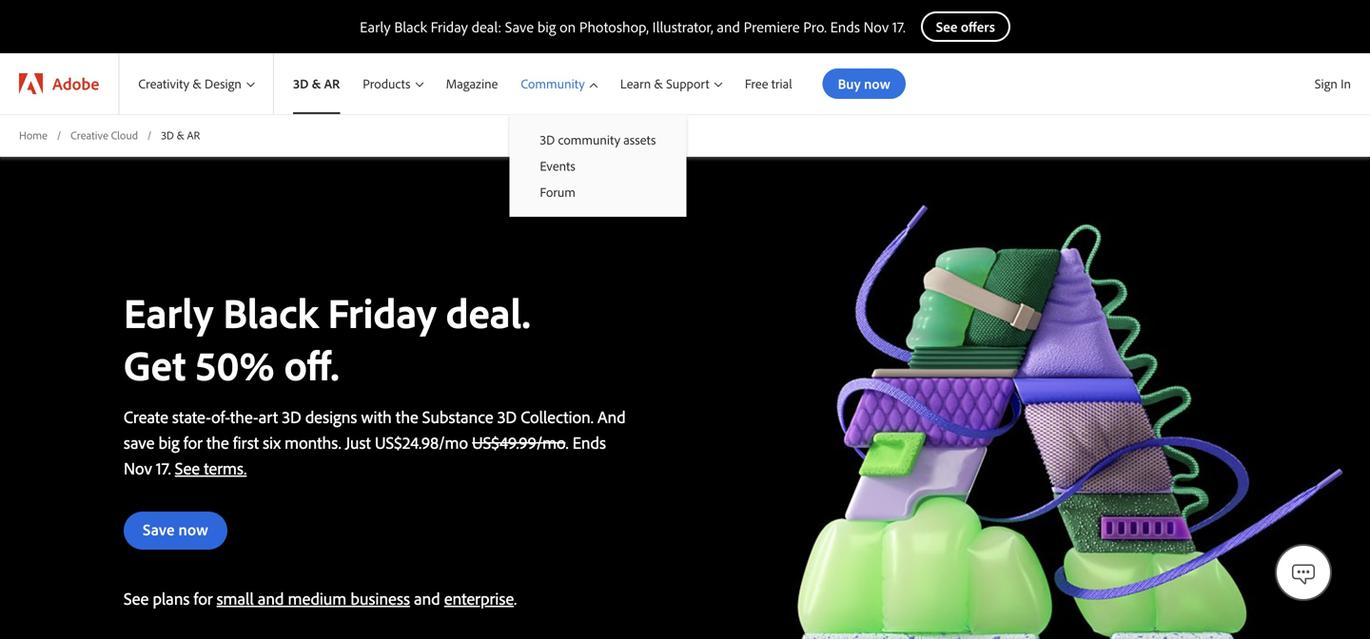 Task type: describe. For each thing, give the bounding box(es) containing it.
creativity & design button
[[119, 53, 273, 114]]

products button
[[352, 53, 435, 114]]

trial
[[772, 75, 793, 92]]

friday for deal.
[[328, 286, 437, 339]]

save
[[124, 432, 155, 453]]

products
[[363, 75, 411, 92]]

sign
[[1316, 75, 1339, 92]]

creative
[[71, 128, 108, 142]]

49
[[500, 432, 516, 453]]

learn & support
[[621, 75, 710, 92]]

deal:
[[472, 17, 502, 36]]

0 horizontal spatial save
[[143, 520, 175, 540]]

1 horizontal spatial ends
[[831, 17, 861, 36]]

1 horizontal spatial 17.
[[893, 17, 906, 36]]

& for the creativity & design dropdown button
[[193, 75, 202, 92]]

3d community assets
[[540, 131, 656, 148]]

art
[[259, 406, 278, 428]]

events
[[540, 158, 576, 174]]

plans
[[153, 588, 190, 610]]

adobe link
[[0, 53, 118, 114]]

create state-of-the-art 3d designs with the substance 3d collection. and save big for the first six months. just
[[124, 406, 626, 453]]

early for early black friday deal: save big on photoshop, illustrator, and premiere pro. ends nov 17.
[[360, 17, 391, 36]]

with
[[361, 406, 392, 428]]

events link
[[510, 153, 687, 179]]

substance
[[423, 406, 494, 428]]

99
[[519, 432, 537, 453]]

see for see terms.
[[175, 458, 200, 479]]

3d up events
[[540, 131, 555, 148]]

illustrator,
[[653, 17, 714, 36]]

2 us$ from the left
[[472, 432, 500, 453]]

now
[[178, 520, 208, 540]]

off.
[[284, 338, 339, 391]]

state-
[[172, 406, 211, 428]]

creativity
[[138, 75, 190, 92]]

community
[[521, 75, 585, 92]]

3d community assets link
[[510, 127, 687, 153]]

​. ends nov 17.
[[124, 432, 606, 479]]

early black friday deal. get 50% off.
[[124, 286, 531, 391]]

on
[[560, 17, 576, 36]]

six
[[263, 432, 281, 453]]

just
[[345, 432, 371, 453]]

0 vertical spatial the
[[396, 406, 419, 428]]

adobe
[[52, 73, 99, 94]]

1 vertical spatial for
[[194, 588, 213, 610]]

1 /mo from the left
[[439, 432, 468, 453]]

see for see plans for small and medium business and enterprise .
[[124, 588, 149, 610]]

in
[[1342, 75, 1352, 92]]

0 vertical spatial nov
[[864, 17, 889, 36]]

1 horizontal spatial and
[[414, 588, 441, 610]]

months.
[[285, 432, 342, 453]]

magazine
[[446, 75, 498, 92]]

enterprise
[[445, 588, 514, 610]]

1 horizontal spatial 3d & ar
[[293, 75, 340, 92]]

nov inside ​. ends nov 17.
[[124, 458, 152, 479]]

us$24.98 per month per license element
[[375, 432, 468, 453]]

see terms. link
[[175, 458, 247, 479]]

& for learn & support popup button
[[654, 75, 664, 92]]

create
[[124, 406, 168, 428]]

premiere
[[744, 17, 800, 36]]

deal.
[[446, 286, 531, 339]]

regularly at us$49.99 per month per license element
[[472, 432, 566, 453]]

and
[[598, 406, 626, 428]]

community
[[558, 131, 621, 148]]

business
[[351, 588, 410, 610]]

0 vertical spatial big
[[538, 17, 556, 36]]

see plans for small and medium business and enterprise .
[[124, 588, 517, 610]]

small
[[217, 588, 254, 610]]

3d right cloud
[[161, 128, 174, 142]]

see terms.
[[175, 458, 247, 479]]

3d right design
[[293, 75, 309, 92]]

& for 3d & ar link
[[312, 75, 321, 92]]

designs
[[305, 406, 357, 428]]

cloud
[[111, 128, 138, 142]]

black for save
[[394, 17, 427, 36]]

forum link
[[510, 179, 687, 205]]

1 horizontal spatial ar
[[324, 75, 340, 92]]



Task type: locate. For each thing, give the bounding box(es) containing it.
​.
[[566, 432, 569, 453]]

0 vertical spatial see
[[175, 458, 200, 479]]

0 horizontal spatial nov
[[124, 458, 152, 479]]

& right learn
[[654, 75, 664, 92]]

2 /mo from the left
[[537, 432, 566, 453]]

ar down the creativity & design dropdown button
[[187, 128, 200, 142]]

pro.
[[804, 17, 827, 36]]

ends right pro.
[[831, 17, 861, 36]]

save right deal:
[[505, 17, 534, 36]]

home
[[19, 128, 48, 142]]

0 horizontal spatial the
[[207, 432, 229, 453]]

ends inside ​. ends nov 17.
[[573, 432, 606, 453]]

0 vertical spatial ar
[[324, 75, 340, 92]]

group containing 3d community assets
[[510, 114, 687, 217]]

for inside create state-of-the-art 3d designs with the substance 3d collection. and save big for the first six months. just
[[184, 432, 203, 453]]

1 vertical spatial save
[[143, 520, 175, 540]]

see left plans at bottom
[[124, 588, 149, 610]]

1 vertical spatial friday
[[328, 286, 437, 339]]

see
[[175, 458, 200, 479], [124, 588, 149, 610]]

free trial
[[745, 75, 793, 92]]

1 horizontal spatial /mo
[[537, 432, 566, 453]]

1 horizontal spatial the
[[396, 406, 419, 428]]

of-
[[211, 406, 230, 428]]

ar left products
[[324, 75, 340, 92]]

save now
[[143, 520, 208, 540]]

1 horizontal spatial see
[[175, 458, 200, 479]]

0 horizontal spatial ar
[[187, 128, 200, 142]]

50%
[[196, 338, 275, 391]]

save left now
[[143, 520, 175, 540]]

0 vertical spatial 3d & ar
[[293, 75, 340, 92]]

early for early black friday deal. get 50% off.
[[124, 286, 214, 339]]

the up the 24
[[396, 406, 419, 428]]

3d & ar down creativity & design on the top of page
[[161, 128, 200, 142]]

sign in button
[[1312, 68, 1356, 100]]

design
[[205, 75, 242, 92]]

black inside early black friday deal. get 50% off.
[[223, 286, 318, 339]]

for down state-
[[184, 432, 203, 453]]

0 horizontal spatial and
[[258, 588, 284, 610]]

and
[[717, 17, 741, 36], [258, 588, 284, 610], [414, 588, 441, 610]]

1 horizontal spatial nov
[[864, 17, 889, 36]]

1 vertical spatial big
[[159, 432, 180, 453]]

nov down save
[[124, 458, 152, 479]]

0 vertical spatial 17.
[[893, 17, 906, 36]]

1 vertical spatial 3d & ar
[[161, 128, 200, 142]]

ends right ​.
[[573, 432, 606, 453]]

magazine link
[[435, 53, 510, 114]]

0 horizontal spatial /mo
[[439, 432, 468, 453]]

17. left the 'see terms.' "link"
[[156, 458, 171, 479]]

1 vertical spatial see
[[124, 588, 149, 610]]

small and medium business link
[[217, 588, 410, 610]]

/mo down "collection."
[[537, 432, 566, 453]]

1 vertical spatial 17.
[[156, 458, 171, 479]]

98
[[422, 432, 439, 453]]

0 horizontal spatial black
[[223, 286, 318, 339]]

1 horizontal spatial black
[[394, 17, 427, 36]]

1 horizontal spatial us$
[[472, 432, 500, 453]]

ends
[[831, 17, 861, 36], [573, 432, 606, 453]]

0 vertical spatial early
[[360, 17, 391, 36]]

17. right pro.
[[893, 17, 906, 36]]

1 vertical spatial early
[[124, 286, 214, 339]]

black
[[394, 17, 427, 36], [223, 286, 318, 339]]

24
[[403, 432, 419, 453]]

early black friday deal: save big on photoshop, illustrator, and premiere pro. ends nov 17.
[[360, 17, 906, 36]]

early inside early black friday deal. get 50% off.
[[124, 286, 214, 339]]

friday inside early black friday deal. get 50% off.
[[328, 286, 437, 339]]

medium
[[288, 588, 347, 610]]

photoshop,
[[580, 17, 649, 36]]

nov
[[864, 17, 889, 36], [124, 458, 152, 479]]

3d & ar
[[293, 75, 340, 92], [161, 128, 200, 142]]

& inside learn & support popup button
[[654, 75, 664, 92]]

17. inside ​. ends nov 17.
[[156, 458, 171, 479]]

nov right pro.
[[864, 17, 889, 36]]

creative cloud link
[[71, 128, 138, 144]]

save now link
[[124, 512, 227, 550]]

us$ down with
[[375, 432, 403, 453]]

the
[[396, 406, 419, 428], [207, 432, 229, 453]]

us$
[[375, 432, 403, 453], [472, 432, 500, 453]]

/mo down substance
[[439, 432, 468, 453]]

& inside the creativity & design dropdown button
[[193, 75, 202, 92]]

& left design
[[193, 75, 202, 92]]

1 vertical spatial ar
[[187, 128, 200, 142]]

1 horizontal spatial early
[[360, 17, 391, 36]]

3d & ar link
[[274, 53, 352, 114]]

0 horizontal spatial ends
[[573, 432, 606, 453]]

us$ 24 . 98 /mo us$ 49 . 99 /mo
[[375, 432, 566, 453]]

1 vertical spatial black
[[223, 286, 318, 339]]

1 horizontal spatial save
[[505, 17, 534, 36]]

group
[[510, 114, 687, 217]]

ar
[[324, 75, 340, 92], [187, 128, 200, 142]]

& inside 3d & ar link
[[312, 75, 321, 92]]

save
[[505, 17, 534, 36], [143, 520, 175, 540]]

& down creativity & design on the top of page
[[177, 128, 184, 142]]

creativity & design
[[138, 75, 242, 92]]

1 horizontal spatial big
[[538, 17, 556, 36]]

free
[[745, 75, 769, 92]]

big right save
[[159, 432, 180, 453]]

the-
[[230, 406, 259, 428]]

1 vertical spatial ends
[[573, 432, 606, 453]]

first
[[233, 432, 259, 453]]

see left terms.
[[175, 458, 200, 479]]

learn
[[621, 75, 651, 92]]

0 vertical spatial save
[[505, 17, 534, 36]]

3d up the 49
[[498, 406, 517, 428]]

big
[[538, 17, 556, 36], [159, 432, 180, 453]]

the down of-
[[207, 432, 229, 453]]

support
[[667, 75, 710, 92]]

forum
[[540, 184, 576, 201]]

get
[[124, 338, 186, 391]]

0 horizontal spatial early
[[124, 286, 214, 339]]

0 horizontal spatial see
[[124, 588, 149, 610]]

0 horizontal spatial 17.
[[156, 458, 171, 479]]

& left products
[[312, 75, 321, 92]]

free trial link
[[734, 53, 804, 114]]

learn & support button
[[609, 53, 734, 114]]

0 horizontal spatial 3d & ar
[[161, 128, 200, 142]]

black for get
[[223, 286, 318, 339]]

for right plans at bottom
[[194, 588, 213, 610]]

1 us$ from the left
[[375, 432, 403, 453]]

3d
[[293, 75, 309, 92], [161, 128, 174, 142], [540, 131, 555, 148], [282, 406, 302, 428], [498, 406, 517, 428]]

0 vertical spatial for
[[184, 432, 203, 453]]

us$ down substance
[[472, 432, 500, 453]]

friday for deal:
[[431, 17, 468, 36]]

and right business
[[414, 588, 441, 610]]

for
[[184, 432, 203, 453], [194, 588, 213, 610]]

0 horizontal spatial us$
[[375, 432, 403, 453]]

0 vertical spatial ends
[[831, 17, 861, 36]]

3d right art
[[282, 406, 302, 428]]

/mo
[[439, 432, 468, 453], [537, 432, 566, 453]]

friday
[[431, 17, 468, 36], [328, 286, 437, 339]]

collection.
[[521, 406, 594, 428]]

home link
[[19, 128, 48, 144]]

17.
[[893, 17, 906, 36], [156, 458, 171, 479]]

.
[[419, 432, 422, 453], [516, 432, 519, 453], [514, 588, 517, 610]]

creative cloud
[[71, 128, 138, 142]]

and left the premiere
[[717, 17, 741, 36]]

sign in
[[1316, 75, 1352, 92]]

3d & ar left products
[[293, 75, 340, 92]]

big left on
[[538, 17, 556, 36]]

0 horizontal spatial big
[[159, 432, 180, 453]]

community button
[[510, 53, 609, 114]]

1 vertical spatial the
[[207, 432, 229, 453]]

and right small
[[258, 588, 284, 610]]

0 vertical spatial black
[[394, 17, 427, 36]]

2 horizontal spatial and
[[717, 17, 741, 36]]

0 vertical spatial friday
[[431, 17, 468, 36]]

1 vertical spatial nov
[[124, 458, 152, 479]]

enterprise link
[[445, 588, 514, 610]]

big inside create state-of-the-art 3d designs with the substance 3d collection. and save big for the first six months. just
[[159, 432, 180, 453]]

assets
[[624, 131, 656, 148]]

terms.
[[204, 458, 247, 479]]



Task type: vqa. For each thing, say whether or not it's contained in the screenshot.
leftmost the 'Photoshop,'
no



